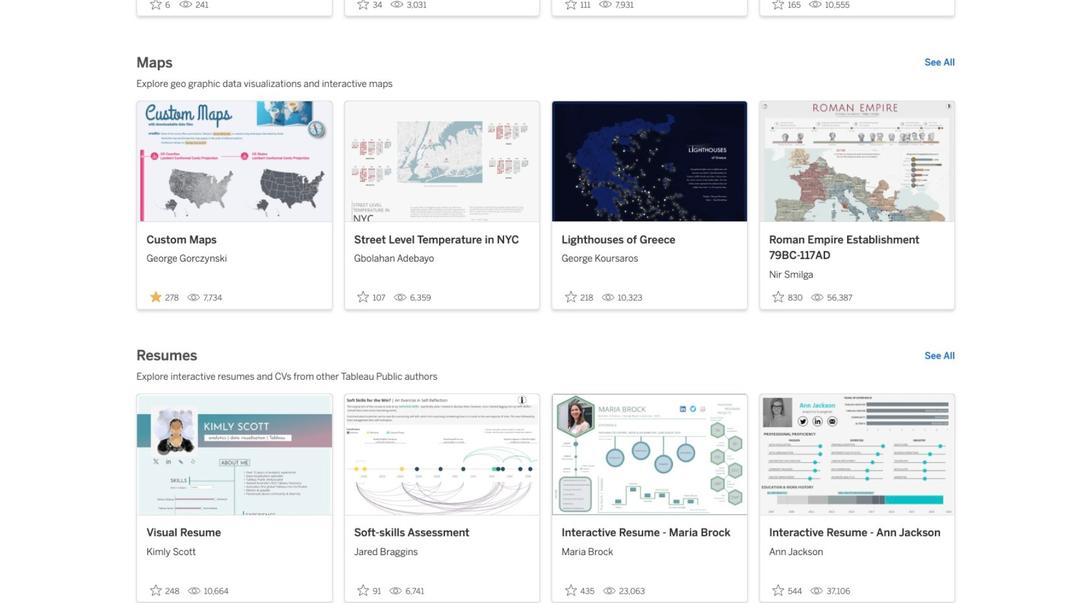 Task type: vqa. For each thing, say whether or not it's contained in the screenshot.
"Workbook thumbnail"
yes



Task type: describe. For each thing, give the bounding box(es) containing it.
maps heading
[[136, 54, 173, 72]]

see all maps element
[[925, 56, 955, 70]]

see all resumes element
[[925, 349, 955, 363]]

remove favorite image
[[150, 291, 162, 303]]

explore interactive resumes and cvs from other tableau public authors element
[[136, 370, 955, 384]]

1 vertical spatial add favorite image
[[357, 291, 369, 303]]

0 vertical spatial add favorite image
[[565, 0, 577, 10]]

explore geo graphic data visualizations and interactive maps element
[[136, 77, 955, 91]]



Task type: locate. For each thing, give the bounding box(es) containing it.
add favorite image
[[150, 0, 162, 10], [357, 0, 369, 10], [773, 0, 784, 10], [565, 291, 577, 303], [773, 291, 784, 303], [150, 585, 162, 596], [357, 585, 369, 596], [773, 585, 784, 596]]

Remove Favorite button
[[146, 288, 182, 307]]

resumes heading
[[136, 347, 197, 366]]

workbook thumbnail image
[[137, 101, 332, 222], [345, 101, 539, 222], [552, 101, 747, 222], [760, 101, 954, 222], [137, 394, 332, 515], [345, 394, 539, 515], [552, 394, 747, 515], [760, 394, 954, 515]]

add favorite image
[[565, 0, 577, 10], [357, 291, 369, 303], [565, 585, 577, 596]]

Add Favorite button
[[146, 0, 174, 13], [354, 0, 386, 13], [562, 0, 594, 13], [769, 0, 804, 13], [354, 288, 389, 307], [562, 288, 597, 307], [769, 288, 806, 307], [146, 581, 183, 600], [354, 581, 385, 600], [562, 581, 598, 600], [769, 581, 806, 600]]

2 vertical spatial add favorite image
[[565, 585, 577, 596]]



